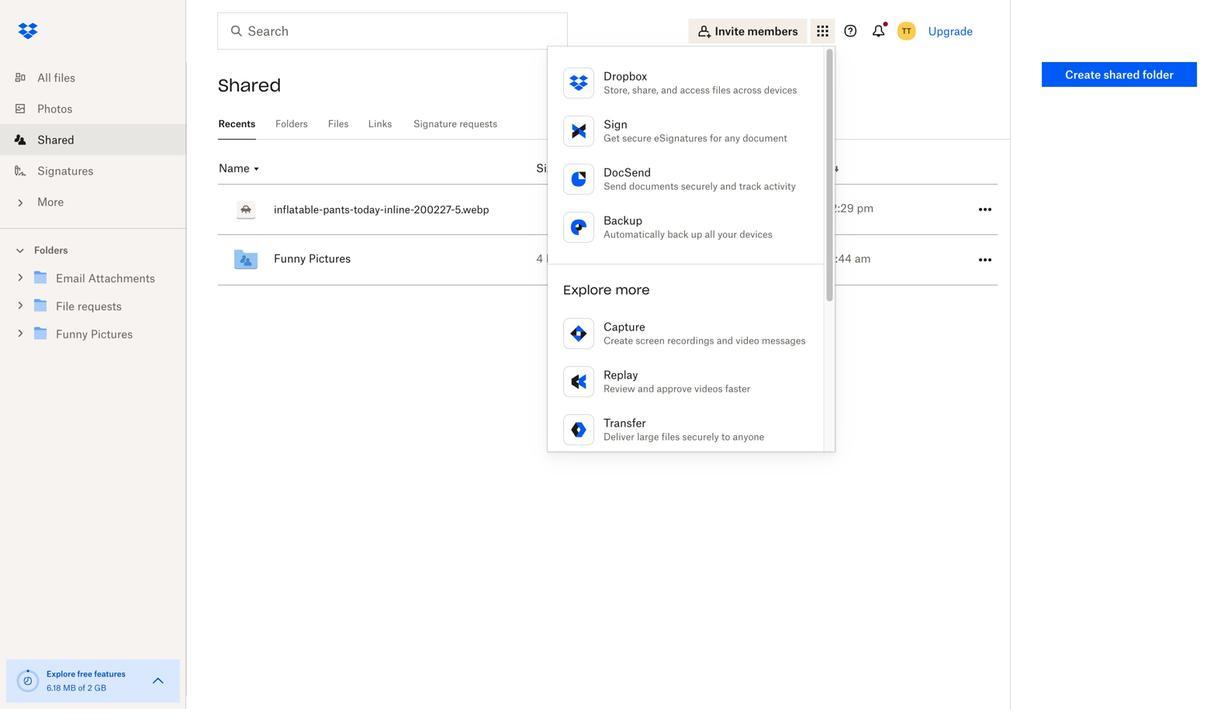 Task type: locate. For each thing, give the bounding box(es) containing it.
your
[[718, 229, 737, 240]]

transfer
[[604, 416, 646, 430]]

securely up backup automatically back up all your devices
[[681, 180, 718, 192]]

shared down photos
[[37, 133, 74, 146]]

all
[[705, 229, 715, 240]]

features
[[94, 669, 126, 679]]

1 vertical spatial create
[[604, 335, 633, 346]]

create shared folder
[[1065, 68, 1174, 81]]

inflatable pants today inline 200227 5.webp image
[[230, 194, 262, 225]]

0 horizontal spatial shared
[[37, 133, 74, 146]]

large
[[637, 431, 659, 443]]

folders button
[[0, 238, 186, 261]]

files right large in the bottom of the page
[[662, 431, 680, 443]]

more image
[[12, 195, 28, 211]]

and right the share,
[[661, 84, 678, 96]]

files left across
[[713, 84, 731, 96]]

11/13/2023
[[767, 252, 826, 265]]

and right review
[[638, 383, 654, 395]]

inflatable-pants-today-inline-200227-5.webp button
[[230, 185, 532, 234]]

create left shared
[[1065, 68, 1101, 81]]

explore up 6.18
[[47, 669, 75, 679]]

inflatable-pants-today-inline-200227-5.webp
[[274, 203, 489, 216]]

1 vertical spatial securely
[[683, 431, 719, 443]]

approve
[[657, 383, 692, 395]]

folder
[[1143, 68, 1174, 81]]

0 vertical spatial mb
[[546, 252, 564, 265]]

tab list
[[218, 109, 1010, 140]]

1 vertical spatial devices
[[740, 229, 773, 240]]

0 vertical spatial folders
[[276, 118, 308, 130]]

0 horizontal spatial explore
[[47, 669, 75, 679]]

document
[[743, 132, 787, 144]]

photos link
[[12, 93, 186, 124]]

and inside dropbox store, share, and access files across devices
[[661, 84, 678, 96]]

esignatures
[[654, 132, 708, 144]]

and
[[661, 84, 678, 96], [720, 180, 737, 192], [717, 335, 733, 346], [638, 383, 654, 395]]

0 horizontal spatial create
[[604, 335, 633, 346]]

1 horizontal spatial create
[[1065, 68, 1101, 81]]

1 vertical spatial mb
[[63, 683, 76, 693]]

1 horizontal spatial shared
[[218, 74, 281, 96]]

free
[[77, 669, 92, 679]]

docsend
[[604, 166, 651, 179]]

upgrade link
[[929, 24, 973, 38]]

all files link
[[12, 62, 186, 93]]

shared
[[218, 74, 281, 96], [37, 133, 74, 146]]

2 horizontal spatial files
[[713, 84, 731, 96]]

mb left of
[[63, 683, 76, 693]]

folders down the more
[[34, 244, 68, 256]]

explore more
[[563, 282, 650, 298]]

and inside capture create screen recordings and video messages
[[717, 335, 733, 346]]

1 vertical spatial folders
[[34, 244, 68, 256]]

5.webp
[[455, 203, 489, 216]]

folders link
[[275, 109, 309, 137]]

0 vertical spatial devices
[[764, 84, 797, 96]]

signature requests
[[414, 118, 497, 130]]

folders left files
[[276, 118, 308, 130]]

inline-
[[384, 203, 414, 216]]

transfer deliver large files securely to anyone
[[604, 416, 765, 443]]

any
[[725, 132, 740, 144]]

group
[[0, 261, 186, 360]]

0 horizontal spatial mb
[[63, 683, 76, 693]]

1 vertical spatial explore
[[47, 669, 75, 679]]

funny pictures link
[[230, 235, 576, 285]]

shared up the recents link
[[218, 74, 281, 96]]

1 horizontal spatial explore
[[563, 282, 612, 298]]

securely left to
[[683, 431, 719, 443]]

create inside capture create screen recordings and video messages
[[604, 335, 633, 346]]

list
[[0, 53, 186, 228]]

0 vertical spatial securely
[[681, 180, 718, 192]]

explore left more
[[563, 282, 612, 298]]

of
[[78, 683, 85, 693]]

video
[[736, 335, 759, 346]]

1 horizontal spatial files
[[662, 431, 680, 443]]

11/13/2023 9:44 am
[[767, 252, 871, 265]]

links
[[368, 118, 392, 130]]

and inside docsend send documents securely and track activity
[[720, 180, 737, 192]]

requests
[[460, 118, 497, 130]]

1 horizontal spatial folders
[[276, 118, 308, 130]]

and left video
[[717, 335, 733, 346]]

folders
[[276, 118, 308, 130], [34, 244, 68, 256]]

up
[[691, 229, 702, 240]]

gb
[[94, 683, 106, 693]]

mb
[[546, 252, 564, 265], [63, 683, 76, 693]]

explore
[[563, 282, 612, 298], [47, 669, 75, 679]]

devices right across
[[764, 84, 797, 96]]

0 vertical spatial explore
[[563, 282, 612, 298]]

files right the all
[[54, 71, 75, 84]]

back
[[668, 229, 689, 240]]

and left track
[[720, 180, 737, 192]]

explore inside explore free features 6.18 mb of 2 gb
[[47, 669, 75, 679]]

explore for explore free features 6.18 mb of 2 gb
[[47, 669, 75, 679]]

pm
[[857, 202, 874, 215]]

0 horizontal spatial folders
[[34, 244, 68, 256]]

faster
[[725, 383, 751, 395]]

securely
[[681, 180, 718, 192], [683, 431, 719, 443]]

files
[[54, 71, 75, 84], [713, 84, 731, 96], [662, 431, 680, 443]]

devices right 'your'
[[740, 229, 773, 240]]

sign get secure esignatures for any document
[[604, 118, 787, 144]]

securely inside transfer deliver large files securely to anyone
[[683, 431, 719, 443]]

dropbox store, share, and access files across devices
[[604, 69, 797, 96]]

mb right 4
[[546, 252, 564, 265]]

devices inside backup automatically back up all your devices
[[740, 229, 773, 240]]

0 horizontal spatial files
[[54, 71, 75, 84]]

create
[[1065, 68, 1101, 81], [604, 335, 633, 346]]

create down the capture
[[604, 335, 633, 346]]

0 vertical spatial create
[[1065, 68, 1101, 81]]

across
[[733, 84, 762, 96]]

1 vertical spatial shared
[[37, 133, 74, 146]]

devices inside dropbox store, share, and access files across devices
[[764, 84, 797, 96]]



Task type: describe. For each thing, give the bounding box(es) containing it.
mb inside explore free features 6.18 mb of 2 gb
[[63, 683, 76, 693]]

screen
[[636, 335, 665, 346]]

200227-
[[414, 203, 455, 216]]

list containing all files
[[0, 53, 186, 228]]

more
[[616, 282, 650, 298]]

shared inside list item
[[37, 133, 74, 146]]

backup automatically back up all your devices
[[604, 214, 773, 240]]

deliver
[[604, 431, 635, 443]]

for
[[710, 132, 722, 144]]

tab list containing recents
[[218, 109, 1010, 140]]

explore free features 6.18 mb of 2 gb
[[47, 669, 126, 693]]

photos
[[37, 102, 73, 115]]

files inside dropbox store, share, and access files across devices
[[713, 84, 731, 96]]

12/5/2023
[[767, 202, 823, 215]]

access
[[680, 84, 710, 96]]

automatically
[[604, 229, 665, 240]]

recents
[[218, 118, 256, 130]]

4
[[536, 252, 543, 265]]

files inside list
[[54, 71, 75, 84]]

pictures
[[309, 252, 351, 265]]

get
[[604, 132, 620, 144]]

activity
[[764, 180, 796, 192]]

messages
[[762, 335, 806, 346]]

explore for explore more
[[563, 282, 612, 298]]

funny pictures image
[[230, 244, 262, 275]]

signatures link
[[12, 155, 186, 186]]

replay review and approve videos faster
[[604, 368, 751, 395]]

create shared folder button
[[1042, 62, 1197, 87]]

6.18
[[47, 683, 61, 693]]

4 mb
[[536, 252, 564, 265]]

all files
[[37, 71, 75, 84]]

quota usage element
[[16, 669, 40, 694]]

9:44
[[828, 252, 852, 265]]

signature requests link
[[411, 109, 500, 137]]

replay
[[604, 368, 638, 381]]

signatures
[[37, 164, 93, 177]]

12/5/2023 12:29 pm
[[767, 202, 874, 215]]

pants-
[[323, 203, 354, 216]]

docsend send documents securely and track activity
[[604, 166, 796, 192]]

create inside button
[[1065, 68, 1101, 81]]

upgrade
[[929, 24, 973, 38]]

recents link
[[218, 109, 256, 137]]

today-
[[354, 203, 384, 216]]

signature
[[414, 118, 457, 130]]

send
[[604, 180, 627, 192]]

funny
[[274, 252, 306, 265]]

inflatable-
[[274, 203, 323, 216]]

store,
[[604, 84, 630, 96]]

12:29
[[826, 202, 854, 215]]

all
[[37, 71, 51, 84]]

shared
[[1104, 68, 1140, 81]]

track
[[739, 180, 762, 192]]

files
[[328, 118, 349, 130]]

anyone
[[733, 431, 765, 443]]

am
[[855, 252, 871, 265]]

secure
[[622, 132, 652, 144]]

documents
[[629, 180, 679, 192]]

shared link
[[12, 124, 186, 155]]

files inside transfer deliver large files securely to anyone
[[662, 431, 680, 443]]

and inside replay review and approve videos faster
[[638, 383, 654, 395]]

dropbox image
[[12, 16, 43, 47]]

capture create screen recordings and video messages
[[604, 320, 806, 346]]

review
[[604, 383, 635, 395]]

funny pictures
[[274, 252, 351, 265]]

share,
[[632, 84, 659, 96]]

backup
[[604, 214, 643, 227]]

links link
[[368, 109, 393, 137]]

videos
[[695, 383, 723, 395]]

2
[[87, 683, 92, 693]]

1 horizontal spatial mb
[[546, 252, 564, 265]]

sign
[[604, 118, 628, 131]]

folders inside button
[[34, 244, 68, 256]]

capture
[[604, 320, 645, 333]]

dropbox
[[604, 69, 647, 83]]

securely inside docsend send documents securely and track activity
[[681, 180, 718, 192]]

to
[[722, 431, 730, 443]]

0 vertical spatial shared
[[218, 74, 281, 96]]

more
[[37, 195, 64, 208]]

files link
[[328, 109, 349, 137]]

shared list item
[[0, 124, 186, 155]]

recordings
[[667, 335, 714, 346]]



Task type: vqa. For each thing, say whether or not it's contained in the screenshot.
Dropbox Store, share, and access files across devices
yes



